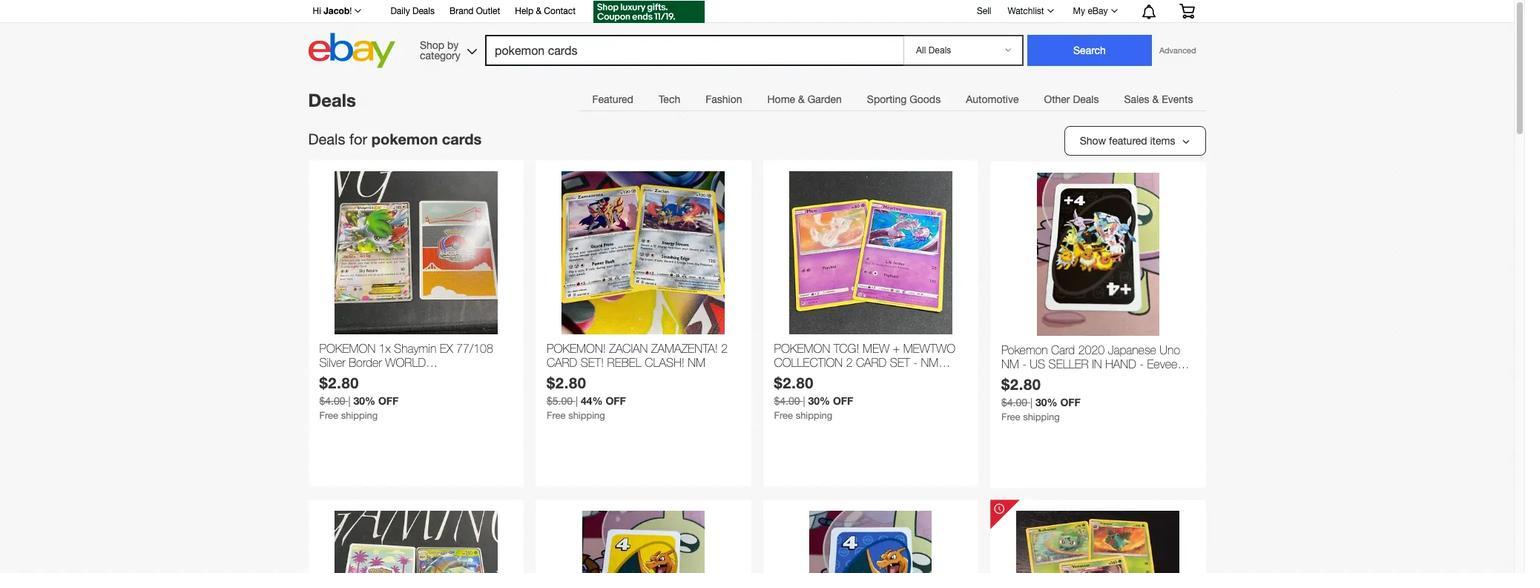 Task type: locate. For each thing, give the bounding box(es) containing it.
pokemon inside pokemon 1x shaymin ex 77/108 silver border world championships card nm
[[319, 342, 376, 355]]

pokemon up silver
[[319, 342, 376, 355]]

home & garden
[[768, 94, 842, 105]]

$2.80 $4.00 | 30% off free shipping down collection
[[774, 374, 854, 422]]

nm down zamazenta!
[[688, 356, 706, 370]]

0 horizontal spatial $2.80 $4.00 | 30% off free shipping
[[319, 374, 399, 422]]

nm
[[688, 356, 706, 370], [921, 356, 939, 370], [1002, 358, 1020, 371], [447, 371, 465, 384]]

japanese
[[1109, 344, 1157, 357]]

free down eeveelutions
[[1002, 412, 1021, 423]]

1 vertical spatial 2
[[847, 356, 853, 370]]

2 down the tcg! on the right of page
[[847, 356, 853, 370]]

card down world
[[414, 371, 444, 384]]

show featured items
[[1080, 135, 1176, 147]]

off down pokemon tcg! mew + mewtwo collection 2 card set - nm cards
[[833, 395, 854, 408]]

1 horizontal spatial &
[[799, 94, 805, 105]]

eevee
[[1148, 358, 1178, 371]]

- right 'set'
[[914, 356, 918, 370]]

card
[[547, 356, 578, 370], [856, 356, 887, 370], [414, 371, 444, 384]]

show
[[1080, 135, 1107, 147]]

off inside pokemon! zacian zamazenta! 2 card set! rebel clash! nm $2.80 $5.00 | 44% off free shipping
[[606, 395, 626, 408]]

$2.80 $4.00 | 30% off free shipping down us
[[1002, 376, 1081, 423]]

card inside pokemon tcg! mew + mewtwo collection 2 card set - nm cards
[[856, 356, 887, 370]]

cards
[[442, 130, 482, 148]]

nm down the pokemon
[[1002, 358, 1020, 371]]

my ebay link
[[1065, 2, 1125, 20]]

30%
[[354, 395, 376, 408], [809, 395, 830, 408], [1036, 396, 1058, 409]]

1 horizontal spatial $2.80 $4.00 | 30% off free shipping
[[774, 374, 854, 422]]

1 horizontal spatial card
[[547, 356, 578, 370]]

other deals link
[[1032, 85, 1112, 114]]

sell link
[[971, 6, 999, 16]]

None submit
[[1028, 35, 1153, 66]]

free down the "championships"
[[319, 411, 338, 422]]

show featured items button
[[1065, 126, 1206, 156]]

deals right other
[[1073, 94, 1099, 105]]

deals left for
[[308, 131, 345, 148]]

none submit inside "shop by category" banner
[[1028, 35, 1153, 66]]

| down the "championships"
[[348, 396, 351, 408]]

deals
[[413, 6, 435, 16], [308, 90, 356, 111], [1073, 94, 1099, 105], [308, 131, 345, 148]]

0 vertical spatial 2
[[722, 342, 728, 355]]

0 horizontal spatial $4.00
[[319, 396, 345, 408]]

get the coupon image
[[594, 1, 705, 23]]

off down seller on the right bottom
[[1061, 396, 1081, 409]]

1 pokemon from the left
[[319, 342, 376, 355]]

30% down the "championships"
[[354, 395, 376, 408]]

sporting
[[867, 94, 907, 105]]

$2.80
[[319, 374, 359, 392], [547, 374, 587, 392], [774, 374, 814, 392], [1002, 376, 1042, 393]]

tcg!
[[834, 342, 860, 355]]

pokemon
[[319, 342, 376, 355], [774, 342, 831, 355]]

2 horizontal spatial $2.80 $4.00 | 30% off free shipping
[[1002, 376, 1081, 423]]

card down mew
[[856, 356, 887, 370]]

pokemon! zacian zamazenta! 2 card set! rebel clash! nm link
[[547, 342, 740, 374]]

$4.00 down cards in the right bottom of the page
[[774, 396, 800, 408]]

shipping down the "championships"
[[341, 411, 378, 422]]

pokemon card 2020 japanese uno nm - us seller in hand - eevee eeveelutions
[[1002, 344, 1181, 385]]

zacian
[[610, 342, 648, 355]]

shipping down eeveelutions
[[1024, 412, 1060, 423]]

$4.00 down silver
[[319, 396, 345, 408]]

1 horizontal spatial 2
[[847, 356, 853, 370]]

pokemon up collection
[[774, 342, 831, 355]]

0 horizontal spatial 30%
[[354, 395, 376, 408]]

tab list
[[580, 84, 1206, 114]]

1 horizontal spatial pokemon
[[774, 342, 831, 355]]

card
[[1052, 344, 1076, 357]]

shop by category button
[[413, 33, 480, 65]]

off right 44%
[[606, 395, 626, 408]]

set
[[890, 356, 911, 370]]

menu bar containing featured
[[580, 84, 1206, 114]]

$2.80 for pokemon tcg! mew + mewtwo collection 2 card set - nm cards
[[774, 374, 814, 392]]

& for events
[[1153, 94, 1160, 105]]

deals inside menu bar
[[1073, 94, 1099, 105]]

deals up for
[[308, 90, 356, 111]]

advanced
[[1160, 46, 1197, 55]]

1 horizontal spatial 30%
[[809, 395, 830, 408]]

daily
[[391, 6, 410, 16]]

sales
[[1125, 94, 1150, 105]]

brand outlet link
[[450, 4, 500, 20]]

&
[[536, 6, 542, 16], [799, 94, 805, 105], [1153, 94, 1160, 105]]

watchlist link
[[1000, 2, 1061, 20]]

pokemon inside pokemon tcg! mew + mewtwo collection 2 card set - nm cards
[[774, 342, 831, 355]]

$2.80 down collection
[[774, 374, 814, 392]]

shop by category
[[420, 39, 461, 61]]

pokemon 1x shaymin ex 77/108 silver border world championships card nm link
[[319, 342, 513, 384]]

card inside pokemon! zacian zamazenta! 2 card set! rebel clash! nm $2.80 $5.00 | 44% off free shipping
[[547, 356, 578, 370]]

$2.80 up $5.00
[[547, 374, 587, 392]]

$2.80 $4.00 | 30% off free shipping down border
[[319, 374, 399, 422]]

pokemon! zacian zamazenta! 2 card set! rebel clash! nm $2.80 $5.00 | 44% off free shipping
[[547, 342, 728, 422]]

2 horizontal spatial card
[[856, 356, 887, 370]]

& right help
[[536, 6, 542, 16]]

nm down mewtwo
[[921, 356, 939, 370]]

uno
[[1160, 344, 1181, 357]]

& right the home on the top of the page
[[799, 94, 805, 105]]

0 horizontal spatial pokemon
[[319, 342, 376, 355]]

$4.00 for pokemon tcg! mew + mewtwo collection 2 card set - nm cards
[[774, 396, 800, 408]]

pokemon card 2020 japanese uno nm - us seller in hand - eevee eeveelutions link
[[1002, 344, 1195, 385]]

$2.80 down silver
[[319, 374, 359, 392]]

$2.80 for pokemon card 2020 japanese uno nm - us seller in hand - eevee eeveelutions
[[1002, 376, 1042, 393]]

free down $5.00
[[547, 411, 566, 422]]

$2.80 down us
[[1002, 376, 1042, 393]]

off
[[378, 395, 399, 408], [606, 395, 626, 408], [833, 395, 854, 408], [1061, 396, 1081, 409]]

pokemon tcg! mew + mewtwo collection 2 card set - nm cards
[[774, 342, 956, 384]]

off down the "championships"
[[378, 395, 399, 408]]

| down cards in the right bottom of the page
[[803, 396, 806, 408]]

set!
[[581, 356, 604, 370]]

nm inside pokemon! zacian zamazenta! 2 card set! rebel clash! nm $2.80 $5.00 | 44% off free shipping
[[688, 356, 706, 370]]

| down eeveelutions
[[1031, 397, 1033, 409]]

my ebay
[[1074, 6, 1108, 16]]

off for silver
[[378, 395, 399, 408]]

rebel
[[608, 356, 642, 370]]

| left 44%
[[576, 396, 578, 408]]

clash!
[[645, 356, 685, 370]]

- down japanese
[[1140, 358, 1144, 371]]

+
[[893, 342, 900, 355]]

shipping down 44%
[[569, 411, 605, 422]]

deals right daily
[[413, 6, 435, 16]]

2 pokemon from the left
[[774, 342, 831, 355]]

2 horizontal spatial 30%
[[1036, 396, 1058, 409]]

pokemon for collection
[[774, 342, 831, 355]]

2 horizontal spatial $4.00
[[1002, 397, 1028, 409]]

$2.80 for pokemon 1x shaymin ex 77/108 silver border world championships card nm
[[319, 374, 359, 392]]

tech link
[[646, 85, 693, 114]]

pokemon!
[[547, 342, 606, 355]]

hi
[[313, 6, 321, 16]]

automotive link
[[954, 85, 1032, 114]]

& for garden
[[799, 94, 805, 105]]

& for contact
[[536, 6, 542, 16]]

0 horizontal spatial &
[[536, 6, 542, 16]]

$2.80 $4.00 | 30% off free shipping
[[319, 374, 399, 422], [774, 374, 854, 422], [1002, 376, 1081, 423]]

nm down ex
[[447, 371, 465, 384]]

account navigation
[[305, 0, 1206, 25]]

& inside account navigation
[[536, 6, 542, 16]]

seller
[[1049, 358, 1089, 371]]

$4.00
[[319, 396, 345, 408], [774, 396, 800, 408], [1002, 397, 1028, 409]]

free down cards in the right bottom of the page
[[774, 411, 793, 422]]

help & contact link
[[515, 4, 576, 20]]

0 horizontal spatial card
[[414, 371, 444, 384]]

eeveelutions
[[1002, 372, 1064, 385]]

border
[[349, 356, 382, 370]]

44%
[[581, 395, 603, 408]]

nm inside pokemon 1x shaymin ex 77/108 silver border world championships card nm
[[447, 371, 465, 384]]

!
[[350, 6, 352, 16]]

2 right zamazenta!
[[722, 342, 728, 355]]

0 horizontal spatial -
[[914, 356, 918, 370]]

30% down cards in the right bottom of the page
[[809, 395, 830, 408]]

$2.80 $4.00 | 30% off free shipping for border
[[319, 374, 399, 422]]

2 horizontal spatial &
[[1153, 94, 1160, 105]]

shipping down cards in the right bottom of the page
[[796, 411, 833, 422]]

|
[[348, 396, 351, 408], [576, 396, 578, 408], [803, 396, 806, 408], [1031, 397, 1033, 409]]

30% down eeveelutions
[[1036, 396, 1058, 409]]

card down pokemon!
[[547, 356, 578, 370]]

shipping
[[341, 411, 378, 422], [569, 411, 605, 422], [796, 411, 833, 422], [1024, 412, 1060, 423]]

menu bar
[[580, 84, 1206, 114]]

tab list containing featured
[[580, 84, 1206, 114]]

| for pokemon tcg! mew + mewtwo collection 2 card set - nm cards
[[803, 396, 806, 408]]

& right sales
[[1153, 94, 1160, 105]]

shipping inside pokemon! zacian zamazenta! 2 card set! rebel clash! nm $2.80 $5.00 | 44% off free shipping
[[569, 411, 605, 422]]

1 horizontal spatial $4.00
[[774, 396, 800, 408]]

$4.00 for pokemon 1x shaymin ex 77/108 silver border world championships card nm
[[319, 396, 345, 408]]

shaymin
[[394, 342, 437, 355]]

items
[[1151, 135, 1176, 147]]

$2.80 $4.00 | 30% off free shipping for 2
[[774, 374, 854, 422]]

0 horizontal spatial 2
[[722, 342, 728, 355]]

brand
[[450, 6, 474, 16]]

nm inside pokemon tcg! mew + mewtwo collection 2 card set - nm cards
[[921, 356, 939, 370]]

free
[[319, 411, 338, 422], [547, 411, 566, 422], [774, 411, 793, 422], [1002, 412, 1021, 423]]

- inside pokemon tcg! mew + mewtwo collection 2 card set - nm cards
[[914, 356, 918, 370]]

free for pokemon 1x shaymin ex 77/108 silver border world championships card nm
[[319, 411, 338, 422]]

other
[[1045, 94, 1071, 105]]

brand outlet
[[450, 6, 500, 16]]

$4.00 down eeveelutions
[[1002, 397, 1028, 409]]

2
[[722, 342, 728, 355], [847, 356, 853, 370]]

shop
[[420, 39, 445, 51]]

Search for anything text field
[[488, 36, 901, 65]]

mewtwo
[[904, 342, 956, 355]]

- left us
[[1023, 358, 1027, 371]]



Task type: vqa. For each thing, say whether or not it's contained in the screenshot.


Task type: describe. For each thing, give the bounding box(es) containing it.
us
[[1030, 358, 1046, 371]]

deals for pokemon cards
[[308, 130, 482, 148]]

1 horizontal spatial -
[[1023, 358, 1027, 371]]

pokemon 1x shaymin ex 77/108 silver border world championships card nm
[[319, 342, 493, 384]]

zamazenta!
[[652, 342, 718, 355]]

your shopping cart image
[[1179, 4, 1196, 19]]

shipping for pokemon card 2020 japanese uno nm - us seller in hand - eevee eeveelutions
[[1024, 412, 1060, 423]]

outlet
[[476, 6, 500, 16]]

shipping for pokemon tcg! mew + mewtwo collection 2 card set - nm cards
[[796, 411, 833, 422]]

world
[[385, 356, 426, 370]]

| inside pokemon! zacian zamazenta! 2 card set! rebel clash! nm $2.80 $5.00 | 44% off free shipping
[[576, 396, 578, 408]]

other deals
[[1045, 94, 1099, 105]]

ex
[[440, 342, 453, 355]]

daily deals link
[[391, 4, 435, 20]]

for
[[350, 131, 367, 148]]

hi jacob !
[[313, 5, 352, 16]]

goods
[[910, 94, 941, 105]]

sales & events
[[1125, 94, 1194, 105]]

home
[[768, 94, 796, 105]]

sporting goods
[[867, 94, 941, 105]]

| for pokemon card 2020 japanese uno nm - us seller in hand - eevee eeveelutions
[[1031, 397, 1033, 409]]

fashion
[[706, 94, 743, 105]]

card inside pokemon 1x shaymin ex 77/108 silver border world championships card nm
[[414, 371, 444, 384]]

by
[[448, 39, 459, 51]]

| for pokemon 1x shaymin ex 77/108 silver border world championships card nm
[[348, 396, 351, 408]]

category
[[420, 49, 461, 61]]

watchlist
[[1008, 6, 1045, 16]]

championships
[[319, 371, 410, 384]]

deals link
[[308, 90, 356, 111]]

help & contact
[[515, 6, 576, 16]]

in
[[1093, 358, 1103, 371]]

nm inside pokemon card 2020 japanese uno nm - us seller in hand - eevee eeveelutions
[[1002, 358, 1020, 371]]

sales & events link
[[1112, 85, 1206, 114]]

free inside pokemon! zacian zamazenta! 2 card set! rebel clash! nm $2.80 $5.00 | 44% off free shipping
[[547, 411, 566, 422]]

daily deals
[[391, 6, 435, 16]]

pokemon tcg! mew + mewtwo collection 2 card set - nm cards link
[[774, 342, 968, 384]]

2 inside pokemon tcg! mew + mewtwo collection 2 card set - nm cards
[[847, 356, 853, 370]]

automotive
[[966, 94, 1019, 105]]

home & garden link
[[755, 85, 855, 114]]

featured
[[593, 94, 634, 105]]

events
[[1162, 94, 1194, 105]]

sporting goods link
[[855, 85, 954, 114]]

shipping for pokemon 1x shaymin ex 77/108 silver border world championships card nm
[[341, 411, 378, 422]]

$2.80 $4.00 | 30% off free shipping for -
[[1002, 376, 1081, 423]]

fashion link
[[693, 85, 755, 114]]

shop by category banner
[[305, 0, 1206, 72]]

my
[[1074, 6, 1086, 16]]

off for nm
[[1061, 396, 1081, 409]]

30% for border
[[354, 395, 376, 408]]

$4.00 for pokemon card 2020 japanese uno nm - us seller in hand - eevee eeveelutions
[[1002, 397, 1028, 409]]

deals inside "link"
[[413, 6, 435, 16]]

free for pokemon card 2020 japanese uno nm - us seller in hand - eevee eeveelutions
[[1002, 412, 1021, 423]]

30% for 2
[[809, 395, 830, 408]]

featured
[[1110, 135, 1148, 147]]

silver
[[319, 356, 346, 370]]

pokemon for silver
[[319, 342, 376, 355]]

2 inside pokemon! zacian zamazenta! 2 card set! rebel clash! nm $2.80 $5.00 | 44% off free shipping
[[722, 342, 728, 355]]

sell
[[977, 6, 992, 16]]

off for collection
[[833, 395, 854, 408]]

deals inside deals for pokemon cards
[[308, 131, 345, 148]]

cards
[[774, 371, 813, 384]]

$2.80 inside pokemon! zacian zamazenta! 2 card set! rebel clash! nm $2.80 $5.00 | 44% off free shipping
[[547, 374, 587, 392]]

mew
[[863, 342, 890, 355]]

garden
[[808, 94, 842, 105]]

1x
[[379, 342, 391, 355]]

30% for -
[[1036, 396, 1058, 409]]

$5.00
[[547, 396, 573, 408]]

collection
[[774, 356, 843, 370]]

pokemon
[[372, 130, 438, 148]]

2 horizontal spatial -
[[1140, 358, 1144, 371]]

jacob
[[324, 5, 350, 16]]

hand
[[1106, 358, 1137, 371]]

free for pokemon tcg! mew + mewtwo collection 2 card set - nm cards
[[774, 411, 793, 422]]

tech
[[659, 94, 681, 105]]

help
[[515, 6, 534, 16]]

advanced link
[[1153, 36, 1204, 65]]

ebay
[[1088, 6, 1108, 16]]

77/108
[[456, 342, 493, 355]]

2020
[[1079, 344, 1105, 357]]

pokemon
[[1002, 344, 1048, 357]]



